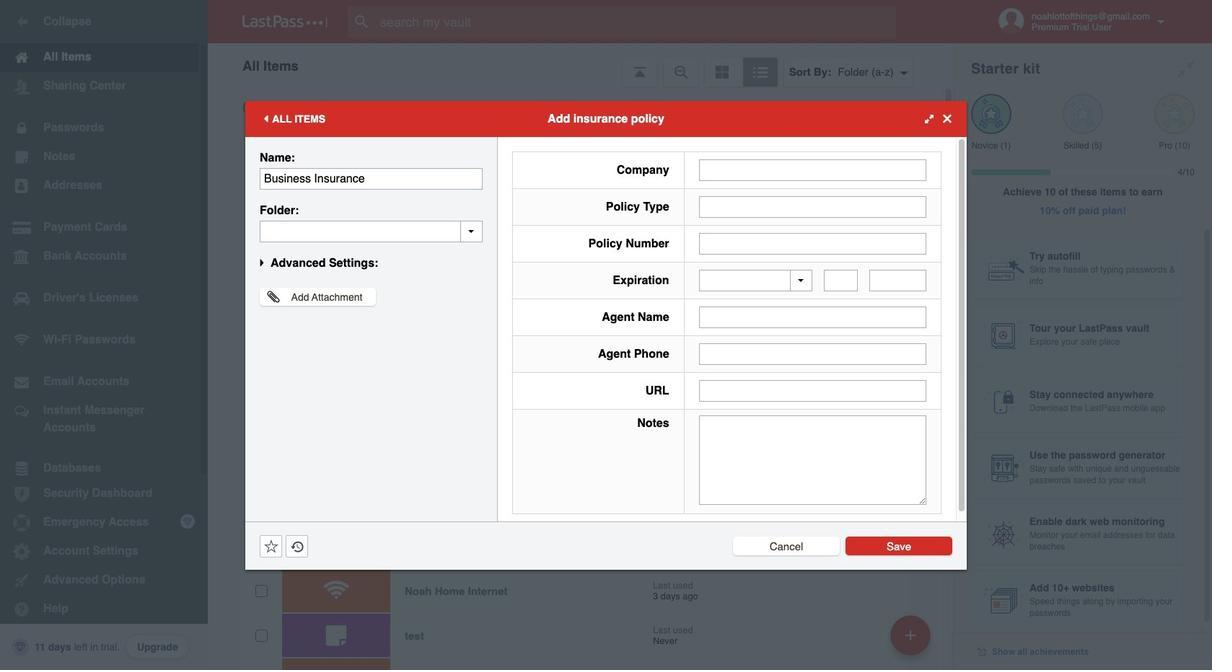 Task type: locate. For each thing, give the bounding box(es) containing it.
new item navigation
[[886, 611, 940, 671]]

None text field
[[699, 159, 927, 181], [699, 196, 927, 218], [260, 220, 483, 242], [699, 233, 927, 254], [870, 270, 927, 292], [699, 344, 927, 365], [699, 416, 927, 505], [699, 159, 927, 181], [699, 196, 927, 218], [260, 220, 483, 242], [699, 233, 927, 254], [870, 270, 927, 292], [699, 344, 927, 365], [699, 416, 927, 505]]

Search search field
[[348, 6, 925, 38]]

dialog
[[245, 101, 967, 570]]

lastpass image
[[243, 15, 328, 28]]

None text field
[[260, 168, 483, 189], [824, 270, 858, 292], [699, 307, 927, 328], [699, 380, 927, 402], [260, 168, 483, 189], [824, 270, 858, 292], [699, 307, 927, 328], [699, 380, 927, 402]]



Task type: describe. For each thing, give the bounding box(es) containing it.
vault options navigation
[[208, 43, 954, 87]]

search my vault text field
[[348, 6, 925, 38]]

main navigation navigation
[[0, 0, 208, 671]]

new item image
[[906, 630, 916, 641]]



